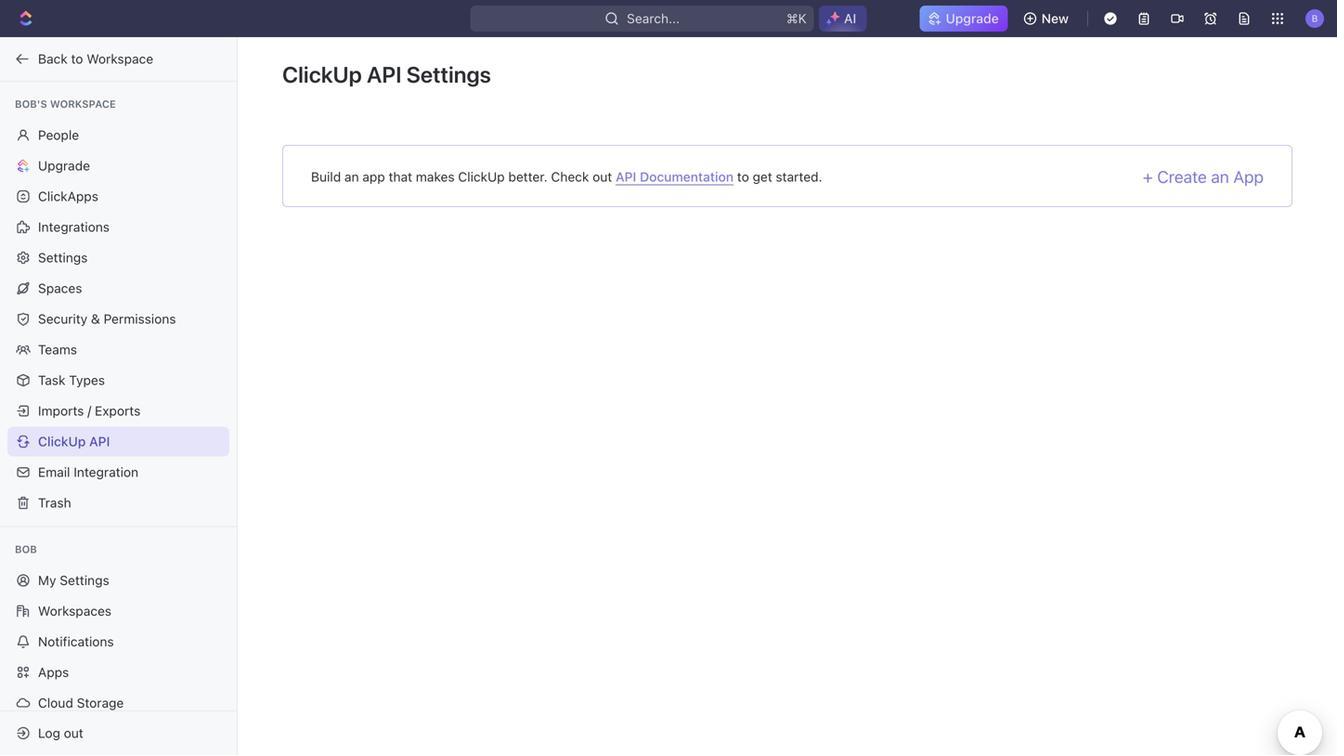 Task type: vqa. For each thing, say whether or not it's contained in the screenshot.
Reminder na﻿me or type '/' for commands text box
no



Task type: describe. For each thing, give the bounding box(es) containing it.
email integration link
[[7, 457, 229, 487]]

b button
[[1300, 4, 1330, 33]]

/
[[88, 403, 91, 418]]

0 horizontal spatial upgrade link
[[7, 151, 229, 181]]

bob's workspace
[[15, 98, 116, 110]]

0 horizontal spatial an
[[345, 169, 359, 184]]

exports
[[95, 403, 141, 418]]

apps
[[38, 665, 69, 680]]

back
[[38, 51, 68, 66]]

1 vertical spatial workspace
[[50, 98, 116, 110]]

0 vertical spatial upgrade link
[[920, 6, 1009, 32]]

makes
[[416, 169, 455, 184]]

spaces
[[38, 281, 82, 296]]

my settings
[[38, 573, 109, 588]]

security
[[38, 311, 88, 327]]

started.
[[776, 169, 823, 184]]

⌘k
[[787, 11, 807, 26]]

clickup api link
[[7, 427, 229, 457]]

bob's
[[15, 98, 47, 110]]

apps link
[[7, 658, 229, 687]]

workspace inside 'button'
[[87, 51, 153, 66]]

task types link
[[7, 366, 229, 395]]

notifications link
[[7, 627, 229, 657]]

1 vertical spatial to
[[737, 169, 749, 184]]

email
[[38, 464, 70, 480]]

log
[[38, 725, 60, 741]]

clickapps
[[38, 189, 98, 204]]

security & permissions
[[38, 311, 176, 327]]

imports
[[38, 403, 84, 418]]

imports / exports link
[[7, 396, 229, 426]]

new button
[[1016, 4, 1080, 33]]

types
[[69, 372, 105, 388]]

permissions
[[104, 311, 176, 327]]

integrations link
[[7, 212, 229, 242]]

2 vertical spatial settings
[[60, 573, 109, 588]]

upgrade for top upgrade link
[[946, 11, 999, 26]]

1 vertical spatial settings
[[38, 250, 88, 265]]

log out
[[38, 725, 83, 741]]

clickup api settings
[[282, 61, 491, 87]]

ai
[[844, 11, 857, 26]]

trash link
[[7, 488, 229, 518]]

check
[[551, 169, 589, 184]]

storage
[[77, 695, 124, 711]]

that
[[389, 169, 413, 184]]

&
[[91, 311, 100, 327]]

out inside button
[[64, 725, 83, 741]]

workspaces link
[[7, 596, 229, 626]]

back to workspace
[[38, 51, 153, 66]]

people
[[38, 127, 79, 143]]

app
[[1234, 167, 1264, 187]]

cloud
[[38, 695, 73, 711]]

app
[[363, 169, 385, 184]]

upgrade for left upgrade link
[[38, 158, 90, 173]]



Task type: locate. For each thing, give the bounding box(es) containing it.
clickapps link
[[7, 182, 229, 211]]

workspace
[[87, 51, 153, 66], [50, 98, 116, 110]]

people link
[[7, 120, 229, 150]]

1 horizontal spatial api
[[367, 61, 402, 87]]

upgrade link left new button
[[920, 6, 1009, 32]]

my settings link
[[7, 566, 229, 595]]

bob
[[15, 543, 37, 555]]

settings link
[[7, 243, 229, 273]]

teams
[[38, 342, 77, 357]]

build
[[311, 169, 341, 184]]

cloud storage
[[38, 695, 124, 711]]

clickup
[[282, 61, 362, 87], [458, 169, 505, 184], [38, 434, 86, 449]]

upgrade left new button
[[946, 11, 999, 26]]

api documentation link
[[616, 169, 734, 185]]

search...
[[627, 11, 680, 26]]

workspace right back
[[87, 51, 153, 66]]

imports / exports
[[38, 403, 141, 418]]

back to workspace button
[[7, 44, 220, 74]]

2 vertical spatial api
[[89, 434, 110, 449]]

new
[[1042, 11, 1069, 26]]

0 vertical spatial settings
[[407, 61, 491, 87]]

1 vertical spatial api
[[616, 169, 637, 184]]

get
[[753, 169, 773, 184]]

better.
[[509, 169, 548, 184]]

clickup for clickup api
[[38, 434, 86, 449]]

1 horizontal spatial an
[[1212, 167, 1230, 187]]

1 vertical spatial upgrade
[[38, 158, 90, 173]]

0 vertical spatial out
[[593, 169, 612, 184]]

out right log
[[64, 725, 83, 741]]

api for clickup api
[[89, 434, 110, 449]]

+ create an app
[[1143, 167, 1264, 187]]

1 horizontal spatial upgrade
[[946, 11, 999, 26]]

email integration
[[38, 464, 139, 480]]

log out button
[[7, 719, 221, 748]]

1 horizontal spatial to
[[737, 169, 749, 184]]

0 vertical spatial api
[[367, 61, 402, 87]]

2 horizontal spatial api
[[616, 169, 637, 184]]

upgrade link up clickapps link
[[7, 151, 229, 181]]

an left "app"
[[1212, 167, 1230, 187]]

0 horizontal spatial api
[[89, 434, 110, 449]]

0 vertical spatial to
[[71, 51, 83, 66]]

out right check
[[593, 169, 612, 184]]

api inside clickup api link
[[89, 434, 110, 449]]

to inside 'button'
[[71, 51, 83, 66]]

to
[[71, 51, 83, 66], [737, 169, 749, 184]]

clickup api
[[38, 434, 110, 449]]

1 horizontal spatial out
[[593, 169, 612, 184]]

ai button
[[819, 6, 867, 32]]

to right back
[[71, 51, 83, 66]]

out
[[593, 169, 612, 184], [64, 725, 83, 741]]

workspaces
[[38, 603, 112, 619]]

1 vertical spatial clickup
[[458, 169, 505, 184]]

documentation
[[640, 169, 734, 184]]

task
[[38, 372, 65, 388]]

upgrade
[[946, 11, 999, 26], [38, 158, 90, 173]]

to left get
[[737, 169, 749, 184]]

build an app that makes clickup better. check out api documentation to get started.
[[311, 169, 823, 184]]

trash
[[38, 495, 71, 510]]

upgrade link
[[920, 6, 1009, 32], [7, 151, 229, 181]]

an left app
[[345, 169, 359, 184]]

settings
[[407, 61, 491, 87], [38, 250, 88, 265], [60, 573, 109, 588]]

clickup for clickup api settings
[[282, 61, 362, 87]]

notifications
[[38, 634, 114, 649]]

1 horizontal spatial clickup
[[282, 61, 362, 87]]

0 horizontal spatial out
[[64, 725, 83, 741]]

integrations
[[38, 219, 110, 235]]

security & permissions link
[[7, 304, 229, 334]]

0 horizontal spatial to
[[71, 51, 83, 66]]

upgrade up clickapps
[[38, 158, 90, 173]]

2 vertical spatial clickup
[[38, 434, 86, 449]]

0 vertical spatial workspace
[[87, 51, 153, 66]]

1 vertical spatial upgrade link
[[7, 151, 229, 181]]

+
[[1143, 167, 1153, 187]]

1 vertical spatial out
[[64, 725, 83, 741]]

api for clickup api settings
[[367, 61, 402, 87]]

1 horizontal spatial upgrade link
[[920, 6, 1009, 32]]

my
[[38, 573, 56, 588]]

create
[[1158, 167, 1207, 187]]

2 horizontal spatial clickup
[[458, 169, 505, 184]]

0 horizontal spatial clickup
[[38, 434, 86, 449]]

an
[[1212, 167, 1230, 187], [345, 169, 359, 184]]

workspace up people
[[50, 98, 116, 110]]

teams link
[[7, 335, 229, 365]]

integration
[[74, 464, 139, 480]]

0 vertical spatial upgrade
[[946, 11, 999, 26]]

task types
[[38, 372, 105, 388]]

0 vertical spatial clickup
[[282, 61, 362, 87]]

api
[[367, 61, 402, 87], [616, 169, 637, 184], [89, 434, 110, 449]]

spaces link
[[7, 274, 229, 303]]

0 horizontal spatial upgrade
[[38, 158, 90, 173]]

b
[[1312, 13, 1318, 23]]

cloud storage link
[[7, 688, 229, 718]]



